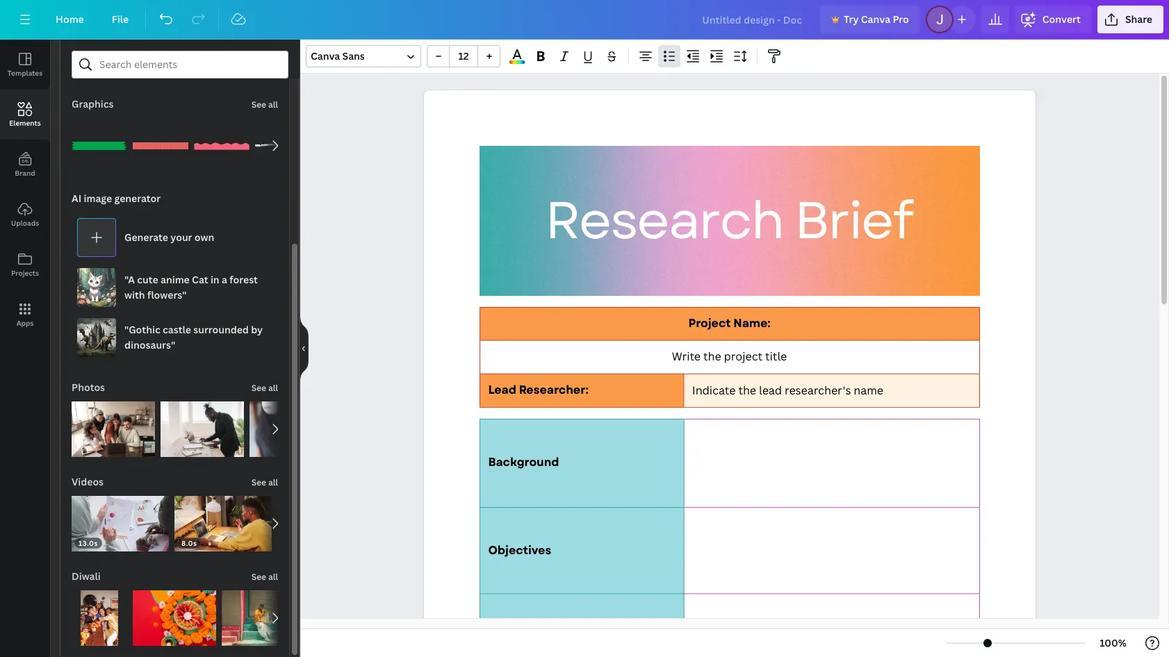 Task type: vqa. For each thing, say whether or not it's contained in the screenshot.
Create a blank Facebook Cover
no



Task type: describe. For each thing, give the bounding box(es) containing it.
"gothic
[[124, 323, 160, 336]]

see all button for diwali
[[250, 563, 279, 591]]

colorful diwali flatlay of diwali candles and flowers image
[[133, 591, 216, 647]]

"gothic castle surrounded by dinosaurs"
[[124, 323, 263, 352]]

teacher teaching students with digital art image
[[72, 402, 155, 457]]

see for videos
[[251, 477, 266, 489]]

home link
[[44, 6, 95, 33]]

see all button for videos
[[250, 469, 279, 496]]

projects
[[11, 268, 39, 278]]

Design title text field
[[691, 6, 815, 33]]

home
[[56, 13, 84, 26]]

research brief
[[545, 183, 913, 259]]

dinosaurs"
[[124, 339, 175, 352]]

8.0s group
[[175, 488, 272, 552]]

friends celebrating diwali image
[[72, 591, 127, 647]]

barista making coffee image
[[249, 402, 333, 457]]

canva inside button
[[861, 13, 891, 26]]

graphics button
[[70, 90, 115, 118]]

Research Brief text field
[[424, 90, 1036, 658]]

uploads button
[[0, 190, 50, 240]]

share
[[1126, 13, 1153, 26]]

generate your own
[[124, 231, 214, 244]]

file button
[[101, 6, 140, 33]]

uploads
[[11, 218, 39, 228]]

generator
[[114, 192, 161, 205]]

your
[[171, 231, 192, 244]]

see all for photos
[[251, 382, 278, 394]]

canva inside 'dropdown button'
[[311, 49, 340, 63]]

brand button
[[0, 140, 50, 190]]

see for diwali
[[251, 571, 266, 583]]

in
[[211, 273, 219, 286]]

torn paper banner with space for text image
[[255, 118, 311, 174]]

playful decorative ribbon banner image
[[72, 118, 127, 174]]

sans
[[342, 49, 365, 63]]

try canva pro button
[[820, 6, 920, 33]]

ai
[[72, 192, 81, 205]]

photos button
[[70, 374, 106, 402]]

templates
[[8, 68, 42, 78]]

see for graphics
[[251, 99, 266, 111]]

8.0s
[[182, 539, 197, 549]]

easter banner image
[[133, 118, 188, 174]]

by
[[251, 323, 263, 336]]

hide image
[[300, 315, 309, 382]]

all for diwali
[[268, 571, 278, 583]]

color range image
[[510, 61, 525, 64]]

own
[[195, 231, 214, 244]]

try canva pro
[[844, 13, 909, 26]]

convert
[[1043, 13, 1081, 26]]

surrounded
[[193, 323, 249, 336]]

"a cute anime cat in a forest with flowers"
[[124, 273, 258, 302]]

graphics
[[72, 97, 114, 111]]

elements
[[9, 118, 41, 128]]

canva sans button
[[306, 45, 421, 67]]

videos
[[72, 476, 104, 489]]

main menu bar
[[0, 0, 1169, 40]]

convert button
[[1015, 6, 1092, 33]]

try
[[844, 13, 859, 26]]

photos
[[72, 381, 105, 394]]

100%
[[1100, 637, 1127, 650]]



Task type: locate. For each thing, give the bounding box(es) containing it.
templates button
[[0, 40, 50, 90]]

castle
[[163, 323, 191, 336]]

2 see all from the top
[[251, 382, 278, 394]]

all down barista making coffee image
[[268, 477, 278, 489]]

2 see from the top
[[251, 382, 266, 394]]

forest
[[230, 273, 258, 286]]

3 see all button from the top
[[250, 469, 279, 496]]

apps
[[16, 318, 34, 328]]

man wearing traditional attire for diwali image
[[222, 591, 305, 647]]

see all down barista making coffee image
[[251, 477, 278, 489]]

2 all from the top
[[268, 382, 278, 394]]

0 horizontal spatial canva
[[311, 49, 340, 63]]

diwali
[[72, 570, 101, 583]]

Search elements search field
[[99, 51, 261, 78]]

flowers"
[[147, 289, 187, 302]]

all for videos
[[268, 477, 278, 489]]

see all button for graphics
[[250, 90, 279, 118]]

3 see all from the top
[[251, 477, 278, 489]]

see all up torn paper banner with space for text image
[[251, 99, 278, 111]]

research
[[545, 183, 783, 259]]

with
[[124, 289, 145, 302]]

3 see from the top
[[251, 477, 266, 489]]

group
[[72, 24, 127, 79], [133, 24, 188, 79], [194, 24, 250, 79], [255, 24, 311, 79], [427, 45, 501, 67], [72, 110, 127, 174], [133, 118, 188, 174], [194, 118, 250, 174], [255, 118, 311, 174], [72, 394, 155, 457], [161, 394, 244, 457], [249, 402, 333, 457], [72, 583, 127, 647], [133, 583, 216, 647], [222, 591, 305, 647]]

see all for diwali
[[251, 571, 278, 583]]

canva
[[861, 13, 891, 26], [311, 49, 340, 63]]

see all
[[251, 99, 278, 111], [251, 382, 278, 394], [251, 477, 278, 489], [251, 571, 278, 583]]

brand
[[15, 168, 35, 178]]

1 all from the top
[[268, 99, 278, 111]]

see down barista making coffee image
[[251, 477, 266, 489]]

elements button
[[0, 90, 50, 140]]

file
[[112, 13, 129, 26]]

13.0s
[[79, 539, 98, 549]]

see up torn paper banner with space for text image
[[251, 99, 266, 111]]

ai image generator
[[72, 192, 161, 205]]

cat
[[192, 273, 208, 286]]

all
[[268, 99, 278, 111], [268, 382, 278, 394], [268, 477, 278, 489], [268, 571, 278, 583]]

videos button
[[70, 469, 105, 496]]

see up barista making coffee image
[[251, 382, 266, 394]]

4 all from the top
[[268, 571, 278, 583]]

see all button
[[250, 90, 279, 118], [250, 374, 279, 402], [250, 469, 279, 496], [250, 563, 279, 591]]

all for graphics
[[268, 99, 278, 111]]

pro
[[893, 13, 909, 26]]

1 vertical spatial canva
[[311, 49, 340, 63]]

image
[[84, 192, 112, 205]]

side panel tab list
[[0, 40, 50, 340]]

4 see all button from the top
[[250, 563, 279, 591]]

diwali button
[[70, 563, 102, 591]]

focused businessman using laptop image
[[161, 402, 244, 457]]

13.0s group
[[72, 488, 169, 552]]

1 see from the top
[[251, 99, 266, 111]]

see all for graphics
[[251, 99, 278, 111]]

1 see all button from the top
[[250, 90, 279, 118]]

see all up barista making coffee image
[[251, 382, 278, 394]]

brief
[[795, 183, 913, 259]]

all up man wearing traditional attire for diwali image
[[268, 571, 278, 583]]

4 see from the top
[[251, 571, 266, 583]]

see all up man wearing traditional attire for diwali image
[[251, 571, 278, 583]]

see for photos
[[251, 382, 266, 394]]

see up man wearing traditional attire for diwali image
[[251, 571, 266, 583]]

cute
[[137, 273, 158, 286]]

canva left sans
[[311, 49, 340, 63]]

see
[[251, 99, 266, 111], [251, 382, 266, 394], [251, 477, 266, 489], [251, 571, 266, 583]]

a
[[222, 273, 227, 286]]

anime
[[161, 273, 190, 286]]

100% button
[[1091, 633, 1136, 655]]

0 vertical spatial canva
[[861, 13, 891, 26]]

canva right try
[[861, 13, 891, 26]]

"a
[[124, 273, 135, 286]]

apps button
[[0, 290, 50, 340]]

see all button for photos
[[250, 374, 279, 402]]

1 see all from the top
[[251, 99, 278, 111]]

generate
[[124, 231, 168, 244]]

3 all from the top
[[268, 477, 278, 489]]

playful decorative wavy banner image
[[194, 118, 250, 174]]

2 see all button from the top
[[250, 374, 279, 402]]

1 horizontal spatial canva
[[861, 13, 891, 26]]

all for photos
[[268, 382, 278, 394]]

canva sans
[[311, 49, 365, 63]]

4 see all from the top
[[251, 571, 278, 583]]

– – number field
[[454, 49, 473, 63]]

projects button
[[0, 240, 50, 290]]

see all for videos
[[251, 477, 278, 489]]

share button
[[1098, 6, 1164, 33]]

all up barista making coffee image
[[268, 382, 278, 394]]

all up torn paper banner with space for text image
[[268, 99, 278, 111]]



